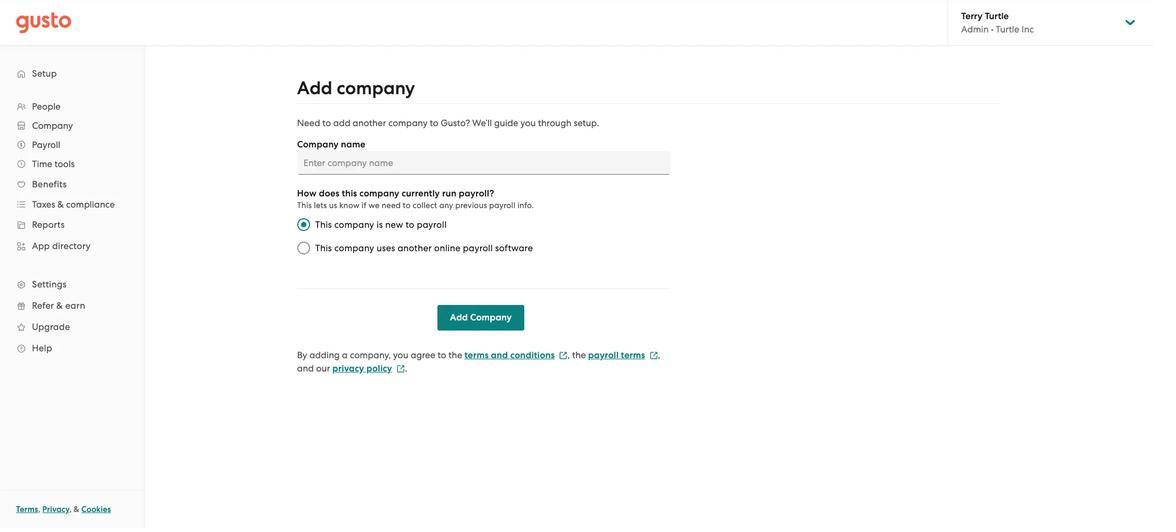 Task type: locate. For each thing, give the bounding box(es) containing it.
cookies
[[81, 505, 111, 515]]

0 vertical spatial company
[[32, 120, 73, 131]]

time tools button
[[11, 155, 133, 174]]

1 horizontal spatial you
[[521, 118, 536, 128]]

2 terms from the left
[[621, 350, 645, 361]]

company down know
[[334, 220, 374, 230]]

2 vertical spatial this
[[315, 243, 332, 254]]

turtle right •
[[996, 24, 1020, 35]]

1 vertical spatial &
[[56, 301, 63, 311]]

opens in a new tab image inside terms and conditions link
[[559, 352, 568, 360]]

collect
[[413, 201, 437, 211]]

this down how
[[297, 201, 312, 211]]

company for company name
[[297, 139, 339, 150]]

payroll right online
[[463, 243, 493, 254]]

company down people at the left of page
[[32, 120, 73, 131]]

people
[[32, 101, 61, 112]]

you up the .
[[393, 350, 409, 361]]

we'll
[[472, 118, 492, 128]]

0 vertical spatial add
[[297, 77, 332, 99]]

2 horizontal spatial opens in a new tab image
[[650, 352, 658, 360]]

list
[[0, 97, 144, 359]]

0 vertical spatial and
[[491, 350, 508, 361]]

& left earn
[[56, 301, 63, 311]]

payroll down collect
[[417, 220, 447, 230]]

1 vertical spatial another
[[398, 243, 432, 254]]

company inside dropdown button
[[32, 120, 73, 131]]

and left conditions
[[491, 350, 508, 361]]

you
[[521, 118, 536, 128], [393, 350, 409, 361]]

setup.
[[574, 118, 599, 128]]

the right agree
[[449, 350, 462, 361]]

this
[[342, 188, 357, 199]]

add up , and our at the bottom of the page
[[450, 312, 468, 324]]

company up 'add'
[[337, 77, 415, 99]]

& inside 'dropdown button'
[[57, 199, 64, 210]]

opens in a new tab image right payroll terms on the bottom of page
[[650, 352, 658, 360]]

opens in a new tab image for terms and conditions
[[559, 352, 568, 360]]

payroll left info.
[[489, 201, 516, 211]]

2 the from the left
[[572, 350, 586, 361]]

time
[[32, 159, 52, 170]]

add company
[[297, 77, 415, 99]]

opens in a new tab image right conditions
[[559, 352, 568, 360]]

& left 'cookies' button
[[74, 505, 79, 515]]

2 horizontal spatial company
[[470, 312, 512, 324]]

software
[[495, 243, 533, 254]]

opens in a new tab image right policy
[[397, 365, 405, 373]]

run
[[442, 188, 457, 199]]

this for this company is new to payroll
[[315, 220, 332, 230]]

& for compliance
[[57, 199, 64, 210]]

add inside button
[[450, 312, 468, 324]]

another for online
[[398, 243, 432, 254]]

company button
[[11, 116, 133, 135]]

& right taxes on the left
[[57, 199, 64, 210]]

company
[[32, 120, 73, 131], [297, 139, 339, 150], [470, 312, 512, 324]]

0 horizontal spatial you
[[393, 350, 409, 361]]

reports
[[32, 220, 65, 230]]

to right need
[[403, 201, 411, 211]]

company
[[337, 77, 415, 99], [389, 118, 428, 128], [360, 188, 400, 199], [334, 220, 374, 230], [334, 243, 374, 254]]

need
[[297, 118, 320, 128]]

1 vertical spatial this
[[315, 220, 332, 230]]

company inside button
[[470, 312, 512, 324]]

privacy
[[42, 505, 69, 515]]

, left 'cookies' button
[[69, 505, 72, 515]]

to right agree
[[438, 350, 446, 361]]

add
[[297, 77, 332, 99], [450, 312, 468, 324]]

currently
[[402, 188, 440, 199]]

upgrade link
[[11, 318, 133, 337]]

gusto?
[[441, 118, 470, 128]]

terms
[[465, 350, 489, 361], [621, 350, 645, 361]]

you right guide
[[521, 118, 536, 128]]

Company name field
[[297, 151, 670, 175]]

1 vertical spatial add
[[450, 312, 468, 324]]

turtle
[[985, 11, 1009, 22], [996, 24, 1020, 35]]

another
[[353, 118, 386, 128], [398, 243, 432, 254]]

2 vertical spatial &
[[74, 505, 79, 515]]

taxes & compliance
[[32, 199, 115, 210]]

need to add another company to gusto? we'll guide you through setup.
[[297, 118, 599, 128]]

to left gusto?
[[430, 118, 439, 128]]

•
[[991, 24, 994, 35]]

does
[[319, 188, 340, 199]]

we
[[369, 201, 380, 211]]

company left gusto?
[[389, 118, 428, 128]]

1 horizontal spatial opens in a new tab image
[[559, 352, 568, 360]]

1 horizontal spatial company
[[297, 139, 339, 150]]

, right conditions
[[568, 350, 570, 361]]

,
[[568, 350, 570, 361], [658, 350, 660, 361], [38, 505, 40, 515], [69, 505, 72, 515]]

to
[[323, 118, 331, 128], [430, 118, 439, 128], [403, 201, 411, 211], [406, 220, 415, 230], [438, 350, 446, 361]]

1 horizontal spatial add
[[450, 312, 468, 324]]

, right payroll terms on the bottom of page
[[658, 350, 660, 361]]

and
[[491, 350, 508, 361], [297, 364, 314, 374]]

this down this company is new to payroll option
[[315, 243, 332, 254]]

add company
[[450, 312, 512, 324]]

another up name
[[353, 118, 386, 128]]

settings link
[[11, 275, 133, 294]]

setup
[[32, 68, 57, 79]]

this for this company uses another online payroll software
[[315, 243, 332, 254]]

0 horizontal spatial another
[[353, 118, 386, 128]]

terms
[[16, 505, 38, 515]]

privacy link
[[42, 505, 69, 515]]

company up terms and conditions
[[470, 312, 512, 324]]

opens in a new tab image inside payroll terms link
[[650, 352, 658, 360]]

cookies button
[[81, 504, 111, 517]]

0 horizontal spatial add
[[297, 77, 332, 99]]

to inside the how does this company currently run payroll? this lets us know if we need to collect any previous payroll info.
[[403, 201, 411, 211]]

company up the "we"
[[360, 188, 400, 199]]

.
[[405, 364, 407, 374]]

0 horizontal spatial terms
[[465, 350, 489, 361]]

0 horizontal spatial company
[[32, 120, 73, 131]]

1 horizontal spatial terms
[[621, 350, 645, 361]]

0 vertical spatial this
[[297, 201, 312, 211]]

0 horizontal spatial opens in a new tab image
[[397, 365, 405, 373]]

turtle up •
[[985, 11, 1009, 22]]

, and our
[[297, 350, 660, 374]]

a
[[342, 350, 348, 361]]

1 horizontal spatial and
[[491, 350, 508, 361]]

previous
[[455, 201, 487, 211]]

refer & earn link
[[11, 296, 133, 316]]

add company button
[[437, 305, 525, 331]]

opens in a new tab image for privacy policy
[[397, 365, 405, 373]]

0 horizontal spatial the
[[449, 350, 462, 361]]

setup link
[[11, 64, 133, 83]]

refer
[[32, 301, 54, 311]]

this down the lets in the top of the page
[[315, 220, 332, 230]]

directory
[[52, 241, 91, 252]]

company for this company uses another online payroll software
[[334, 243, 374, 254]]

2 vertical spatial company
[[470, 312, 512, 324]]

add up 'need'
[[297, 77, 332, 99]]

upgrade
[[32, 322, 70, 333]]

this
[[297, 201, 312, 211], [315, 220, 332, 230], [315, 243, 332, 254]]

another right uses
[[398, 243, 432, 254]]

payroll
[[489, 201, 516, 211], [417, 220, 447, 230], [463, 243, 493, 254], [588, 350, 619, 361]]

app
[[32, 241, 50, 252]]

1 horizontal spatial the
[[572, 350, 586, 361]]

1 vertical spatial and
[[297, 364, 314, 374]]

company down 'need'
[[297, 139, 339, 150]]

how
[[297, 188, 317, 199]]

0 vertical spatial &
[[57, 199, 64, 210]]

the
[[449, 350, 462, 361], [572, 350, 586, 361]]

payroll button
[[11, 135, 133, 155]]

This company is new to payroll radio
[[292, 213, 315, 237]]

1 vertical spatial you
[[393, 350, 409, 361]]

opens in a new tab image inside privacy policy link
[[397, 365, 405, 373]]

and inside , and our
[[297, 364, 314, 374]]

1 vertical spatial company
[[297, 139, 339, 150]]

opens in a new tab image
[[559, 352, 568, 360], [650, 352, 658, 360], [397, 365, 405, 373]]

the left payroll terms on the bottom of page
[[572, 350, 586, 361]]

1 horizontal spatial another
[[398, 243, 432, 254]]

0 horizontal spatial and
[[297, 364, 314, 374]]

and down by
[[297, 364, 314, 374]]

terry turtle admin • turtle inc
[[962, 11, 1034, 35]]

0 vertical spatial another
[[353, 118, 386, 128]]

refer & earn
[[32, 301, 85, 311]]

lets
[[314, 201, 327, 211]]

and for our
[[297, 364, 314, 374]]

company left uses
[[334, 243, 374, 254]]

&
[[57, 199, 64, 210], [56, 301, 63, 311], [74, 505, 79, 515]]

tools
[[55, 159, 75, 170]]

payroll terms
[[588, 350, 645, 361]]



Task type: vqa. For each thing, say whether or not it's contained in the screenshot.
another
yes



Task type: describe. For each thing, give the bounding box(es) containing it.
opens in a new tab image for payroll terms
[[650, 352, 658, 360]]

to right new
[[406, 220, 415, 230]]

app directory
[[32, 241, 91, 252]]

payroll inside the how does this company currently run payroll? this lets us know if we need to collect any previous payroll info.
[[489, 201, 516, 211]]

, inside , and our
[[658, 350, 660, 361]]

0 vertical spatial turtle
[[985, 11, 1009, 22]]

by adding a company, you agree to the
[[297, 350, 462, 361]]

to left 'add'
[[323, 118, 331, 128]]

earn
[[65, 301, 85, 311]]

terms , privacy , & cookies
[[16, 505, 111, 515]]

and for conditions
[[491, 350, 508, 361]]

company name
[[297, 139, 366, 150]]

payroll terms link
[[588, 350, 658, 361]]

agree
[[411, 350, 436, 361]]

us
[[329, 201, 337, 211]]

guide
[[494, 118, 518, 128]]

privacy policy
[[333, 364, 392, 375]]

taxes
[[32, 199, 55, 210]]

through
[[538, 118, 572, 128]]

time tools
[[32, 159, 75, 170]]

company inside the how does this company currently run payroll? this lets us know if we need to collect any previous payroll info.
[[360, 188, 400, 199]]

terms and conditions
[[465, 350, 555, 361]]

payroll?
[[459, 188, 494, 199]]

app directory link
[[11, 237, 133, 256]]

inc
[[1022, 24, 1034, 35]]

1 terms from the left
[[465, 350, 489, 361]]

1 vertical spatial turtle
[[996, 24, 1020, 35]]

privacy policy link
[[333, 364, 405, 375]]

how does this company currently run payroll? this lets us know if we need to collect any previous payroll info.
[[297, 188, 534, 211]]

adding
[[310, 350, 340, 361]]

This company uses another online payroll software radio
[[292, 237, 315, 260]]

company for add company
[[337, 77, 415, 99]]

add
[[333, 118, 351, 128]]

gusto navigation element
[[0, 46, 144, 376]]

uses
[[377, 243, 395, 254]]

terms and conditions link
[[465, 350, 568, 361]]

people button
[[11, 97, 133, 116]]

& for earn
[[56, 301, 63, 311]]

company,
[[350, 350, 391, 361]]

, the
[[568, 350, 586, 361]]

any
[[439, 201, 453, 211]]

add for add company
[[297, 77, 332, 99]]

name
[[341, 139, 366, 150]]

by
[[297, 350, 307, 361]]

our
[[316, 364, 330, 374]]

0 vertical spatial you
[[521, 118, 536, 128]]

home image
[[16, 12, 71, 33]]

this inside the how does this company currently run payroll? this lets us know if we need to collect any previous payroll info.
[[297, 201, 312, 211]]

online
[[434, 243, 461, 254]]

payroll
[[32, 140, 60, 150]]

, left privacy
[[38, 505, 40, 515]]

policy
[[367, 364, 392, 375]]

benefits
[[32, 179, 67, 190]]

is
[[377, 220, 383, 230]]

terms link
[[16, 505, 38, 515]]

benefits link
[[11, 175, 133, 194]]

conditions
[[510, 350, 555, 361]]

info.
[[518, 201, 534, 211]]

settings
[[32, 279, 67, 290]]

privacy
[[333, 364, 364, 375]]

taxes & compliance button
[[11, 195, 133, 214]]

compliance
[[66, 199, 115, 210]]

terry
[[962, 11, 983, 22]]

new
[[385, 220, 403, 230]]

know
[[339, 201, 360, 211]]

reports link
[[11, 215, 133, 235]]

list containing people
[[0, 97, 144, 359]]

1 the from the left
[[449, 350, 462, 361]]

help link
[[11, 339, 133, 358]]

if
[[362, 201, 367, 211]]

help
[[32, 343, 52, 354]]

payroll right , the
[[588, 350, 619, 361]]

another for company
[[353, 118, 386, 128]]

this company uses another online payroll software
[[315, 243, 533, 254]]

this company is new to payroll
[[315, 220, 447, 230]]

need
[[382, 201, 401, 211]]

admin
[[962, 24, 989, 35]]

company for company
[[32, 120, 73, 131]]

add for add company
[[450, 312, 468, 324]]

company for this company is new to payroll
[[334, 220, 374, 230]]



